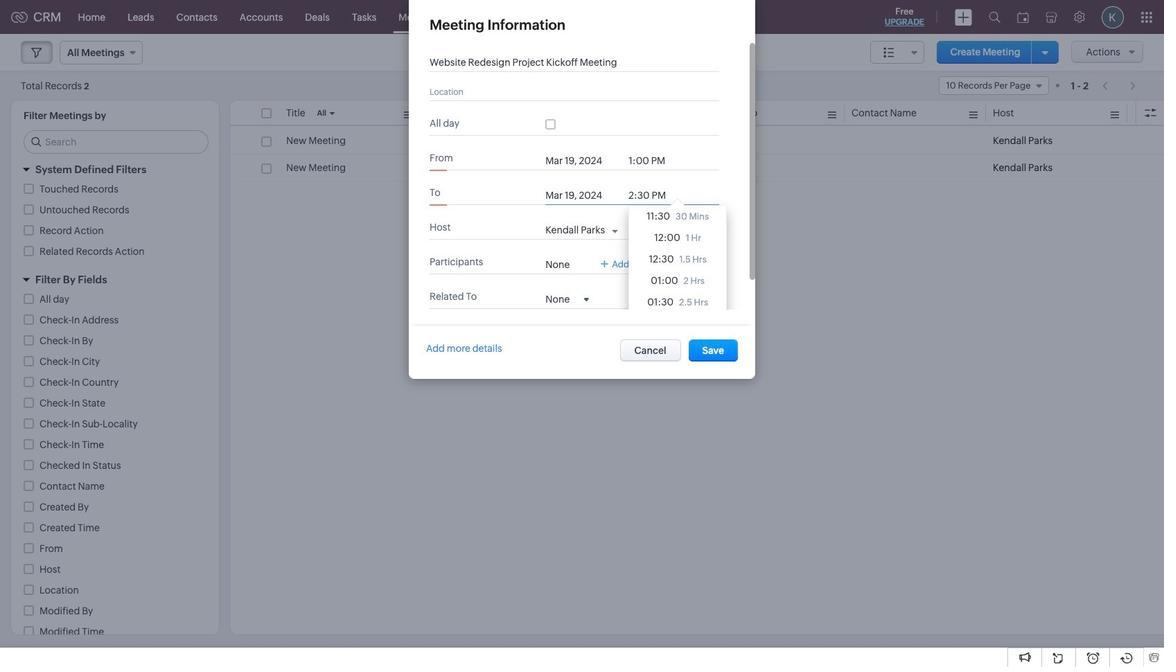 Task type: describe. For each thing, give the bounding box(es) containing it.
Title text field
[[430, 57, 707, 68]]

profile element
[[1094, 0, 1133, 34]]

calendar image
[[1018, 11, 1030, 23]]

1 hh:mm a text field from the top
[[629, 155, 685, 166]]

create menu image
[[956, 9, 973, 25]]

search image
[[989, 11, 1001, 23]]

search element
[[981, 0, 1010, 34]]

Location text field
[[430, 86, 707, 97]]

mmm d, yyyy text field for 1st hh:mm a text box from the bottom of the page
[[546, 190, 622, 201]]

mmm d, yyyy text field for first hh:mm a text box from the top of the page
[[546, 155, 622, 166]]



Task type: vqa. For each thing, say whether or not it's contained in the screenshot.
Stats
no



Task type: locate. For each thing, give the bounding box(es) containing it.
logo image
[[11, 11, 28, 23]]

None field
[[546, 293, 590, 305]]

1 vertical spatial mmm d, yyyy text field
[[546, 190, 622, 201]]

profile image
[[1103, 6, 1125, 28]]

None button
[[620, 340, 681, 362], [689, 340, 738, 362], [620, 340, 681, 362], [689, 340, 738, 362]]

1 vertical spatial hh:mm a text field
[[629, 190, 685, 201]]

1 mmm d, yyyy text field from the top
[[546, 155, 622, 166]]

hh:mm a text field
[[629, 155, 685, 166], [629, 190, 685, 201]]

navigation
[[1096, 76, 1144, 96]]

create menu element
[[947, 0, 981, 34]]

0 vertical spatial hh:mm a text field
[[629, 155, 685, 166]]

2 mmm d, yyyy text field from the top
[[546, 190, 622, 201]]

0 vertical spatial mmm d, yyyy text field
[[546, 155, 622, 166]]

2 hh:mm a text field from the top
[[629, 190, 685, 201]]

row group
[[230, 128, 1165, 182]]

mmm d, yyyy text field
[[546, 155, 622, 166], [546, 190, 622, 201]]

Search text field
[[24, 131, 208, 153]]



